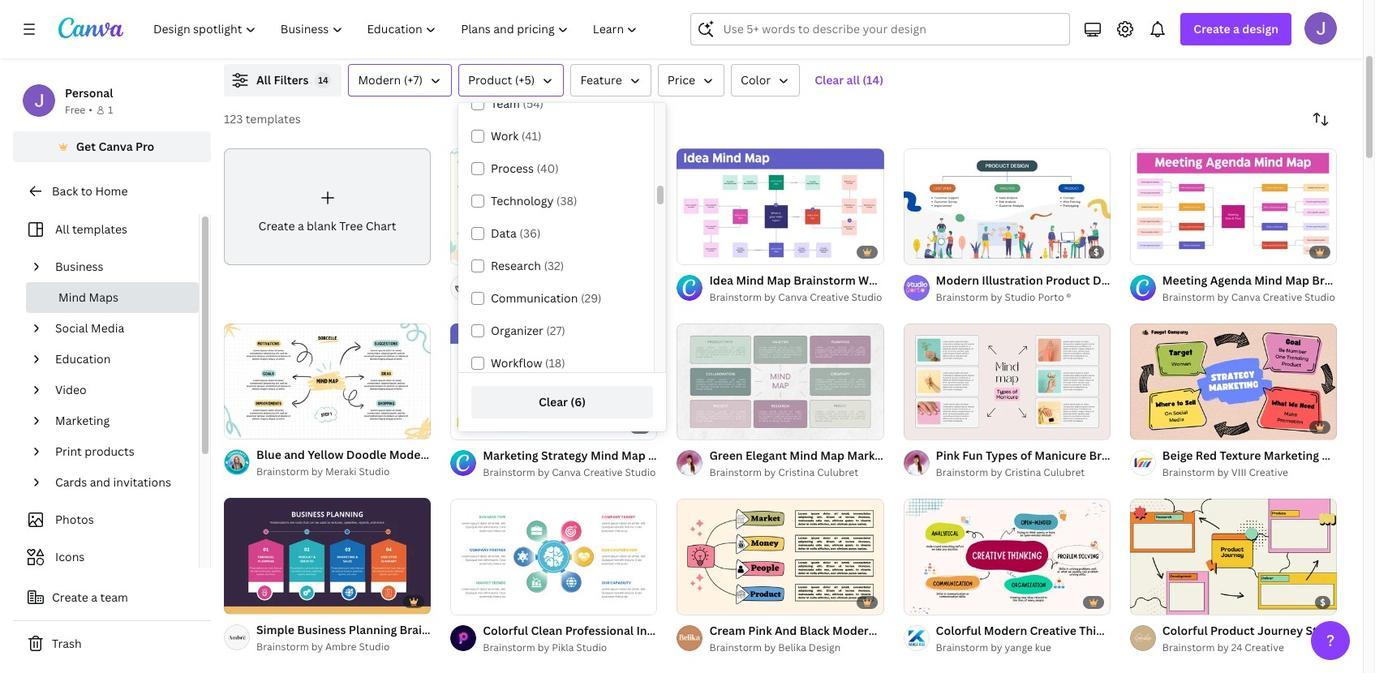 Task type: locate. For each thing, give the bounding box(es) containing it.
creative
[[810, 290, 849, 304], [1263, 290, 1303, 304], [583, 466, 623, 479], [1249, 466, 1289, 479], [1030, 623, 1077, 638], [1245, 641, 1285, 655]]

2 horizontal spatial brainstorm by canva creative studio
[[1163, 290, 1336, 304]]

brainstorming inside the green elegant mind map marketing brainstorming brainstorm by cristina culubret
[[906, 448, 985, 463]]

$ for design
[[1094, 246, 1099, 258]]

and inside orange and green minimalist marketing mind map brainstorm by jelo art
[[526, 273, 547, 288]]

modern left the illustration
[[936, 273, 980, 288]]

2 horizontal spatial modern
[[984, 623, 1028, 638]]

brainstorm by canva creative studio link for texture
[[1163, 290, 1337, 306]]

(+7)
[[404, 72, 423, 88]]

brainstorming inside "pink fun types of manicure brainstorming brainstorm by cristina culubret"
[[1089, 448, 1168, 463]]

clear inside button
[[539, 394, 568, 410]]

mind inside colorful clean professional infographic mind map brainstorm brainstorm by pikla studio
[[703, 623, 731, 638]]

yange
[[1005, 641, 1033, 655]]

1 horizontal spatial brainstorming
[[1089, 448, 1168, 463]]

1 vertical spatial a
[[298, 218, 304, 234]]

1 horizontal spatial and
[[526, 273, 547, 288]]

get canva pro button
[[13, 131, 211, 162]]

by
[[538, 290, 550, 304], [764, 290, 776, 304], [991, 290, 1003, 304], [1218, 290, 1229, 304], [311, 465, 323, 479], [538, 466, 550, 479], [764, 466, 776, 479], [991, 466, 1003, 479], [1218, 466, 1229, 479], [311, 641, 323, 654], [538, 641, 550, 655], [764, 641, 776, 655], [991, 641, 1003, 655], [1218, 641, 1229, 655]]

create left design
[[1194, 21, 1231, 37]]

cards
[[55, 475, 87, 490]]

0 horizontal spatial brainstorm by canva creative studio
[[483, 466, 656, 479]]

2 vertical spatial product
[[1211, 623, 1255, 638]]

0 vertical spatial create
[[1194, 21, 1231, 37]]

culubret down manicure
[[1044, 466, 1085, 479]]

colorful product journey strategy min link
[[1163, 622, 1376, 640]]

0 horizontal spatial brainstorm by cristina culubret link
[[710, 465, 884, 481]]

a inside dropdown button
[[1234, 21, 1240, 37]]

modern left (+7)
[[358, 72, 401, 88]]

1 horizontal spatial a
[[298, 218, 304, 234]]

and inside "link"
[[90, 475, 110, 490]]

green inside orange and green minimalist marketing mind map brainstorm by jelo art
[[549, 273, 583, 288]]

1 horizontal spatial create
[[259, 218, 295, 234]]

1 horizontal spatial 1
[[235, 420, 240, 432]]

of left 2
[[242, 420, 251, 432]]

colorful inside "colorful product journey strategy min brainstorm by 24 creative"
[[1163, 623, 1208, 638]]

0 vertical spatial design
[[1093, 273, 1131, 288]]

2
[[253, 420, 258, 432]]

2 vertical spatial modern
[[984, 623, 1028, 638]]

0 vertical spatial product
[[468, 72, 512, 88]]

1 horizontal spatial product
[[1046, 273, 1090, 288]]

0 vertical spatial $
[[1094, 246, 1099, 258]]

0 vertical spatial of
[[242, 420, 251, 432]]

1 vertical spatial product
[[1046, 273, 1090, 288]]

marketing inside orange and green minimalist marketing mind map brainstorm by jelo art
[[646, 273, 702, 288]]

orange
[[483, 273, 523, 288]]

personal
[[65, 85, 113, 101]]

home
[[95, 183, 128, 199]]

tree chart templates image
[[991, 0, 1337, 45]]

1 vertical spatial green
[[710, 448, 743, 463]]

0 horizontal spatial design
[[809, 641, 841, 655]]

orange and green minimalist marketing mind map image
[[451, 148, 658, 265]]

1 vertical spatial create
[[259, 218, 295, 234]]

colorful inside colorful clean professional infographic mind map brainstorm brainstorm by pikla studio
[[483, 623, 528, 638]]

brainstorm by cristina culubret link
[[710, 465, 884, 481], [936, 465, 1111, 481]]

1 vertical spatial and
[[90, 475, 110, 490]]

back to home link
[[13, 175, 211, 208]]

simple business planning brainstorm image
[[224, 498, 431, 615]]

0 horizontal spatial clear
[[539, 394, 568, 410]]

1 horizontal spatial modern
[[936, 273, 980, 288]]

marketing left 'pink'
[[848, 448, 903, 463]]

1 culubret from the left
[[817, 466, 859, 479]]

brainstorm inside orange and green minimalist marketing mind map brainstorm by jelo art
[[483, 290, 536, 304]]

business
[[55, 259, 104, 274], [297, 623, 346, 638], [1129, 623, 1178, 638]]

colorful
[[483, 623, 528, 638], [936, 623, 982, 638], [1163, 623, 1208, 638]]

create for create a design
[[1194, 21, 1231, 37]]

by inside colorful clean professional infographic mind map brainstorm brainstorm by pikla studio
[[538, 641, 550, 655]]

mind inside beige red texture marketing mind map brainstorm by viii creative
[[1322, 448, 1350, 463]]

culubret down green elegant mind map marketing brainstorming link
[[817, 466, 859, 479]]

culubret
[[817, 466, 859, 479], [1044, 466, 1085, 479]]

1 right •
[[108, 103, 113, 117]]

a left team
[[91, 590, 97, 605]]

0 vertical spatial a
[[1234, 21, 1240, 37]]

templates down back to home
[[72, 222, 127, 237]]

1 horizontal spatial templates
[[246, 111, 301, 127]]

1 of 2
[[235, 420, 258, 432]]

1 horizontal spatial business
[[297, 623, 346, 638]]

product (+5)
[[468, 72, 535, 88]]

all
[[256, 72, 271, 88], [55, 222, 69, 237]]

marketing link
[[49, 406, 189, 437]]

a inside 'button'
[[91, 590, 97, 605]]

beige red texture marketing mind map brainstorm image
[[1130, 323, 1337, 440]]

1 horizontal spatial cristina
[[1005, 466, 1042, 479]]

brainstorming right manicure
[[1089, 448, 1168, 463]]

1 horizontal spatial all
[[256, 72, 271, 88]]

0 vertical spatial and
[[526, 273, 547, 288]]

1 horizontal spatial brainstorm by cristina culubret link
[[936, 465, 1111, 481]]

0 horizontal spatial modern
[[358, 72, 401, 88]]

create a team button
[[13, 582, 211, 614]]

brainstorm by cristina culubret link down types
[[936, 465, 1111, 481]]

0 horizontal spatial cristina
[[779, 466, 815, 479]]

pink fun types of manicure brainstorming brainstorm by cristina culubret
[[936, 448, 1168, 479]]

templates
[[246, 111, 301, 127], [72, 222, 127, 237]]

green up jelo
[[549, 273, 583, 288]]

2 cristina from the left
[[1005, 466, 1042, 479]]

(27)
[[546, 323, 566, 338]]

of right types
[[1021, 448, 1032, 463]]

create a blank tree chart element
[[224, 149, 431, 265]]

1
[[108, 103, 113, 117], [235, 420, 240, 432]]

0 horizontal spatial product
[[468, 72, 512, 88]]

product (+5) button
[[459, 64, 564, 97]]

1 vertical spatial $
[[1321, 596, 1326, 608]]

video
[[55, 382, 86, 398]]

2 colorful from the left
[[936, 623, 982, 638]]

orange and green minimalist marketing mind map brainstorm by jelo art
[[483, 273, 759, 304]]

marketing inside the green elegant mind map marketing brainstorming brainstorm by cristina culubret
[[848, 448, 903, 463]]

product
[[468, 72, 512, 88], [1046, 273, 1090, 288], [1211, 623, 1255, 638]]

print products
[[55, 444, 134, 459]]

cristina inside the green elegant mind map marketing brainstorming brainstorm by cristina culubret
[[779, 466, 815, 479]]

None search field
[[691, 13, 1071, 45]]

0 horizontal spatial all
[[55, 222, 69, 237]]

process (40)
[[491, 161, 559, 176]]

design inside modern illustration product design brainstorm brainstorm by studio porto ®
[[1093, 273, 1131, 288]]

all templates link
[[23, 214, 189, 245]]

create down icons
[[52, 590, 88, 605]]

canva for idea mind map brainstorm whiteboard in purple pink modern professional style image
[[779, 290, 808, 304]]

creative inside colorful modern creative thinking business mind map brainstorm by yange kue
[[1030, 623, 1077, 638]]

all left filters
[[256, 72, 271, 88]]

professional
[[565, 623, 634, 638]]

colorful up 'brainstorm by 24 creative' link
[[1163, 623, 1208, 638]]

all for all templates
[[55, 222, 69, 237]]

print
[[55, 444, 82, 459]]

2 brainstorming from the left
[[1089, 448, 1168, 463]]

create inside "create a blank tree chart" element
[[259, 218, 295, 234]]

14
[[318, 74, 328, 86]]

1 horizontal spatial $
[[1321, 596, 1326, 608]]

brainstorm
[[1133, 273, 1196, 288], [483, 290, 536, 304], [710, 290, 762, 304], [936, 290, 989, 304], [1163, 290, 1215, 304], [256, 465, 309, 479], [483, 466, 536, 479], [710, 466, 762, 479], [936, 466, 989, 479], [1163, 466, 1215, 479], [400, 623, 462, 638], [760, 623, 822, 638], [256, 641, 309, 654], [483, 641, 536, 655], [710, 641, 762, 655], [936, 641, 989, 655], [1163, 641, 1215, 655]]

(32)
[[544, 258, 564, 273]]

creative inside beige red texture marketing mind map brainstorm by viii creative
[[1249, 466, 1289, 479]]

1 for 1 of 2
[[235, 420, 240, 432]]

all
[[847, 72, 860, 88]]

business up ambre in the bottom of the page
[[297, 623, 346, 638]]

design
[[1243, 21, 1279, 37]]

and for cards
[[90, 475, 110, 490]]

0 vertical spatial 1
[[108, 103, 113, 117]]

1 for 1
[[108, 103, 113, 117]]

clear for clear (6)
[[539, 394, 568, 410]]

1 horizontal spatial brainstorm by canva creative studio link
[[710, 290, 884, 306]]

0 horizontal spatial a
[[91, 590, 97, 605]]

belika
[[779, 641, 807, 655]]

1 cristina from the left
[[779, 466, 815, 479]]

a left design
[[1234, 21, 1240, 37]]

photos
[[55, 512, 94, 528]]

and
[[526, 273, 547, 288], [90, 475, 110, 490]]

1 horizontal spatial of
[[1021, 448, 1032, 463]]

and right the cards
[[90, 475, 110, 490]]

workflow (18)
[[491, 355, 566, 371]]

and up communication
[[526, 273, 547, 288]]

mind inside colorful modern creative thinking business mind map brainstorm by yange kue
[[1181, 623, 1209, 638]]

2 vertical spatial create
[[52, 590, 88, 605]]

cristina down types
[[1005, 466, 1042, 479]]

0 vertical spatial templates
[[246, 111, 301, 127]]

minimalist
[[585, 273, 643, 288]]

1 vertical spatial clear
[[539, 394, 568, 410]]

a left blank
[[298, 218, 304, 234]]

create
[[1194, 21, 1231, 37], [259, 218, 295, 234], [52, 590, 88, 605]]

create a blank tree chart
[[259, 218, 397, 234]]

research
[[491, 258, 541, 273]]

modern inside button
[[358, 72, 401, 88]]

2 vertical spatial a
[[91, 590, 97, 605]]

Search search field
[[723, 14, 1060, 45]]

cristina down elegant
[[779, 466, 815, 479]]

colorful up 'brainstorm by yange kue' 'link'
[[936, 623, 982, 638]]

marketing right minimalist
[[646, 273, 702, 288]]

1 colorful from the left
[[483, 623, 528, 638]]

0 horizontal spatial $
[[1094, 246, 1099, 258]]

green left elegant
[[710, 448, 743, 463]]

pink fun types of manicure brainstorming link
[[936, 447, 1168, 465]]

0 horizontal spatial 1
[[108, 103, 113, 117]]

0 horizontal spatial brainstorming
[[906, 448, 985, 463]]

1 brainstorm by cristina culubret link from the left
[[710, 465, 884, 481]]

culubret for manicure
[[1044, 466, 1085, 479]]

map inside beige red texture marketing mind map brainstorm by viii creative
[[1353, 448, 1376, 463]]

•
[[89, 103, 92, 117]]

0 vertical spatial modern
[[358, 72, 401, 88]]

product up team
[[468, 72, 512, 88]]

brainstorm inside the green elegant mind map marketing brainstorming brainstorm by cristina culubret
[[710, 466, 762, 479]]

idea mind map brainstorm whiteboard in purple pink modern professional style image
[[677, 148, 884, 265]]

2 horizontal spatial brainstorm by canva creative studio link
[[1163, 290, 1337, 306]]

$ up strategy
[[1321, 596, 1326, 608]]

1 vertical spatial 1
[[235, 420, 240, 432]]

product up 24
[[1211, 623, 1255, 638]]

all for all filters
[[256, 72, 271, 88]]

by inside simple business planning brainstorm brainstorm by ambre studio
[[311, 641, 323, 654]]

0 horizontal spatial colorful
[[483, 623, 528, 638]]

2 horizontal spatial business
[[1129, 623, 1178, 638]]

0 horizontal spatial culubret
[[817, 466, 859, 479]]

business right thinking
[[1129, 623, 1178, 638]]

marketing down video
[[55, 413, 110, 428]]

1 horizontal spatial culubret
[[1044, 466, 1085, 479]]

create for create a team
[[52, 590, 88, 605]]

map inside orange and green minimalist marketing mind map brainstorm by jelo art
[[735, 273, 759, 288]]

templates right 123
[[246, 111, 301, 127]]

red
[[1196, 448, 1217, 463]]

modern inside modern illustration product design brainstorm brainstorm by studio porto ®
[[936, 273, 980, 288]]

beige
[[1163, 448, 1193, 463]]

free •
[[65, 103, 92, 117]]

all down back
[[55, 222, 69, 237]]

clear left (6)
[[539, 394, 568, 410]]

canva for marketing strategy mind map brainstorm whiteboard in purple pink modern professional style image
[[552, 466, 581, 479]]

chart
[[366, 218, 397, 234]]

1 horizontal spatial clear
[[815, 72, 844, 88]]

1 vertical spatial of
[[1021, 448, 1032, 463]]

creative inside "colorful product journey strategy min brainstorm by 24 creative"
[[1245, 641, 1285, 655]]

clean
[[531, 623, 563, 638]]

green elegant mind map marketing brainstorming image
[[677, 323, 884, 440]]

clear for clear all (14)
[[815, 72, 844, 88]]

work (41)
[[491, 128, 542, 144]]

2 horizontal spatial create
[[1194, 21, 1231, 37]]

brainstorm by canva creative studio for mind
[[710, 290, 883, 304]]

colorful left clean
[[483, 623, 528, 638]]

0 vertical spatial all
[[256, 72, 271, 88]]

$ up the modern illustration product design brainstorm link
[[1094, 246, 1099, 258]]

modern inside colorful modern creative thinking business mind map brainstorm by yange kue
[[984, 623, 1028, 638]]

1 vertical spatial templates
[[72, 222, 127, 237]]

modern (+7)
[[358, 72, 423, 88]]

$ for strategy
[[1321, 596, 1326, 608]]

canva inside button
[[99, 139, 133, 154]]

pikla
[[552, 641, 574, 655]]

1 horizontal spatial green
[[710, 448, 743, 463]]

design for product
[[1093, 273, 1131, 288]]

mind inside the green elegant mind map marketing brainstorming brainstorm by cristina culubret
[[790, 448, 818, 463]]

art
[[574, 290, 589, 304]]

1 horizontal spatial design
[[1093, 273, 1131, 288]]

product up ®
[[1046, 273, 1090, 288]]

colorful modern creative thinking business mind map image
[[904, 499, 1111, 615]]

123 templates
[[224, 111, 301, 127]]

1 horizontal spatial colorful
[[936, 623, 982, 638]]

0 horizontal spatial green
[[549, 273, 583, 288]]

modern
[[358, 72, 401, 88], [936, 273, 980, 288], [984, 623, 1028, 638]]

2 horizontal spatial colorful
[[1163, 623, 1208, 638]]

meeting agenda mind map brainstorm whiteboard in pink red modern professional style image
[[1130, 148, 1337, 265]]

1 vertical spatial design
[[809, 641, 841, 655]]

marketing inside beige red texture marketing mind map brainstorm by viii creative
[[1264, 448, 1320, 463]]

0 horizontal spatial create
[[52, 590, 88, 605]]

clear left all
[[815, 72, 844, 88]]

studio
[[852, 290, 883, 304], [1005, 290, 1036, 304], [1305, 290, 1336, 304], [359, 465, 390, 479], [625, 466, 656, 479], [359, 641, 390, 654], [576, 641, 607, 655]]

clear (6)
[[539, 394, 586, 410]]

2 horizontal spatial a
[[1234, 21, 1240, 37]]

feature
[[581, 72, 622, 88]]

modern illustration product design brainstorm image
[[904, 148, 1111, 265]]

create inside create a design dropdown button
[[1194, 21, 1231, 37]]

cristina inside "pink fun types of manicure brainstorming brainstorm by cristina culubret"
[[1005, 466, 1042, 479]]

1 horizontal spatial brainstorm by canva creative studio
[[710, 290, 883, 304]]

all filters
[[256, 72, 309, 88]]

1 left 2
[[235, 420, 240, 432]]

business up mind maps
[[55, 259, 104, 274]]

0 vertical spatial green
[[549, 273, 583, 288]]

brainstorm by cristina culubret link down elegant
[[710, 465, 884, 481]]

modern up yange in the right bottom of the page
[[984, 623, 1028, 638]]

0 horizontal spatial and
[[90, 475, 110, 490]]

1 brainstorming from the left
[[906, 448, 985, 463]]

create for create a blank tree chart
[[259, 218, 295, 234]]

create a design
[[1194, 21, 1279, 37]]

colorful product journey strategy min brainstorm by 24 creative
[[1163, 623, 1376, 655]]

clear inside button
[[815, 72, 844, 88]]

studio inside brainstorm by meraki studio link
[[359, 465, 390, 479]]

modern (+7) button
[[349, 64, 452, 97]]

meraki
[[325, 465, 357, 479]]

culubret inside "pink fun types of manicure brainstorming brainstorm by cristina culubret"
[[1044, 466, 1085, 479]]

2 brainstorm by cristina culubret link from the left
[[936, 465, 1111, 481]]

map inside colorful clean professional infographic mind map brainstorm brainstorm by pikla studio
[[734, 623, 758, 638]]

2 horizontal spatial product
[[1211, 623, 1255, 638]]

0 vertical spatial clear
[[815, 72, 844, 88]]

(36)
[[520, 226, 541, 241]]

0 horizontal spatial templates
[[72, 222, 127, 237]]

create inside create a team 'button'
[[52, 590, 88, 605]]

min
[[1356, 623, 1376, 638]]

trash link
[[13, 628, 211, 661]]

2 culubret from the left
[[1044, 466, 1085, 479]]

canva for the meeting agenda mind map brainstorm whiteboard in pink red modern professional style image
[[1232, 290, 1261, 304]]

1 vertical spatial modern
[[936, 273, 980, 288]]

culubret inside the green elegant mind map marketing brainstorming brainstorm by cristina culubret
[[817, 466, 859, 479]]

clear
[[815, 72, 844, 88], [539, 394, 568, 410]]

green
[[549, 273, 583, 288], [710, 448, 743, 463]]

create left blank
[[259, 218, 295, 234]]

marketing strategy mind map brainstorm whiteboard in purple pink modern professional style image
[[451, 323, 658, 440]]

brainstorming left types
[[906, 448, 985, 463]]

1 vertical spatial all
[[55, 222, 69, 237]]

3 colorful from the left
[[1163, 623, 1208, 638]]

marketing up brainstorm by viii creative link
[[1264, 448, 1320, 463]]

colorful inside colorful modern creative thinking business mind map brainstorm by yange kue
[[936, 623, 982, 638]]

viii
[[1232, 466, 1247, 479]]



Task type: describe. For each thing, give the bounding box(es) containing it.
pro
[[136, 139, 154, 154]]

product inside "colorful product journey strategy min brainstorm by 24 creative"
[[1211, 623, 1255, 638]]

modern for modern (+7)
[[358, 72, 401, 88]]

by inside orange and green minimalist marketing mind map brainstorm by jelo art
[[538, 290, 550, 304]]

social
[[55, 321, 88, 336]]

planning
[[349, 623, 397, 638]]

brainstorm by jelo art link
[[483, 290, 658, 306]]

modern illustration product design brainstorm brainstorm by studio porto ®
[[936, 273, 1196, 304]]

journey
[[1258, 623, 1304, 638]]

(14)
[[863, 72, 884, 88]]

colorful clean professional infographic mind map brainstorm brainstorm by pikla studio
[[483, 623, 822, 655]]

colorful clean professional infographic mind map brainstorm link
[[483, 622, 822, 640]]

colorful clean professional infographic mind map brainstorm image
[[451, 499, 658, 615]]

cream pink and black modern marketing strategy mind map brainstorm image
[[677, 499, 884, 615]]

beige red texture marketing mind map brainstorm by viii creative
[[1163, 448, 1376, 479]]

business inside simple business planning brainstorm brainstorm by ambre studio
[[297, 623, 346, 638]]

media
[[91, 321, 124, 336]]

brainstorm by canva creative studio link for mind
[[710, 290, 884, 306]]

colorful for colorful clean professional infographic mind map brainstorm
[[483, 623, 528, 638]]

brainstorm by canva creative studio for texture
[[1163, 290, 1336, 304]]

(29)
[[581, 291, 602, 306]]

thinking
[[1080, 623, 1126, 638]]

education
[[55, 351, 111, 367]]

cristina for types
[[1005, 466, 1042, 479]]

team
[[100, 590, 128, 605]]

Sort by button
[[1305, 103, 1337, 136]]

(18)
[[545, 355, 566, 371]]

product inside modern illustration product design brainstorm brainstorm by studio porto ®
[[1046, 273, 1090, 288]]

create a blank tree chart link
[[224, 149, 431, 265]]

cards and invitations
[[55, 475, 171, 490]]

colorful modern creative thinking business mind map link
[[936, 622, 1236, 640]]

by inside modern illustration product design brainstorm brainstorm by studio porto ®
[[991, 290, 1003, 304]]

(54)
[[523, 96, 544, 111]]

price
[[668, 72, 696, 88]]

brainstorm by ambre studio link
[[256, 640, 431, 656]]

create a design button
[[1181, 13, 1292, 45]]

0 horizontal spatial of
[[242, 420, 251, 432]]

by inside beige red texture marketing mind map brainstorm by viii creative
[[1218, 466, 1229, 479]]

communication (29)
[[491, 291, 602, 306]]

brainstorm by 24 creative link
[[1163, 640, 1337, 656]]

brainstorm by meraki studio
[[256, 465, 390, 479]]

templates for all templates
[[72, 222, 127, 237]]

research (32)
[[491, 258, 564, 273]]

modern illustration product design brainstorm link
[[936, 272, 1196, 290]]

a for team
[[91, 590, 97, 605]]

brainstorming for pink fun types of manicure brainstorming
[[1089, 448, 1168, 463]]

top level navigation element
[[143, 13, 652, 45]]

clear all (14)
[[815, 72, 884, 88]]

color
[[741, 72, 771, 88]]

education link
[[49, 344, 189, 375]]

brainstorm inside "pink fun types of manicure brainstorming brainstorm by cristina culubret"
[[936, 466, 989, 479]]

strategy
[[1306, 623, 1353, 638]]

blank
[[307, 218, 337, 234]]

brainstorm by pikla studio link
[[483, 640, 658, 656]]

types
[[986, 448, 1018, 463]]

brainstorm by cristina culubret link for mind
[[710, 465, 884, 481]]

texture
[[1220, 448, 1261, 463]]

brainstorming for green elegant mind map marketing brainstorming
[[906, 448, 985, 463]]

and for orange
[[526, 273, 547, 288]]

0 horizontal spatial brainstorm by canva creative studio link
[[483, 465, 658, 481]]

by inside the green elegant mind map marketing brainstorming brainstorm by cristina culubret
[[764, 466, 776, 479]]

fun
[[963, 448, 983, 463]]

simple business planning brainstorm link
[[256, 622, 462, 640]]

simple business planning brainstorm brainstorm by ambre studio
[[256, 623, 462, 654]]

green inside the green elegant mind map marketing brainstorming brainstorm by cristina culubret
[[710, 448, 743, 463]]

maps
[[89, 290, 118, 305]]

colorful modern creative thinking business mind map brainstorm by yange kue
[[936, 623, 1236, 655]]

templates for 123 templates
[[246, 111, 301, 127]]

brainstorm inside colorful modern creative thinking business mind map brainstorm by yange kue
[[936, 641, 989, 655]]

map inside the green elegant mind map marketing brainstorming brainstorm by cristina culubret
[[821, 448, 845, 463]]

colorful for colorful modern creative thinking business mind map
[[936, 623, 982, 638]]

free
[[65, 103, 85, 117]]

(+5)
[[515, 72, 535, 88]]

a for design
[[1234, 21, 1240, 37]]

illustration
[[982, 273, 1043, 288]]

communication
[[491, 291, 578, 306]]

icons link
[[23, 542, 189, 573]]

beige red texture marketing mind map link
[[1163, 447, 1376, 465]]

organizer (27)
[[491, 323, 566, 338]]

color button
[[731, 64, 800, 97]]

manicure
[[1035, 448, 1087, 463]]

of inside "pink fun types of manicure brainstorming brainstorm by cristina culubret"
[[1021, 448, 1032, 463]]

design for belika
[[809, 641, 841, 655]]

0 horizontal spatial business
[[55, 259, 104, 274]]

colorful product journey strategy mindmap brainstorm image
[[1130, 499, 1337, 615]]

studio inside colorful clean professional infographic mind map brainstorm brainstorm by pikla studio
[[576, 641, 607, 655]]

culubret for marketing
[[817, 466, 859, 479]]

studio inside simple business planning brainstorm brainstorm by ambre studio
[[359, 641, 390, 654]]

by inside colorful modern creative thinking business mind map brainstorm by yange kue
[[991, 641, 1003, 655]]

brainstorm inside beige red texture marketing mind map brainstorm by viii creative
[[1163, 466, 1215, 479]]

(38)
[[557, 193, 577, 209]]

orange and green minimalist marketing mind map link
[[483, 272, 759, 290]]

cristina for mind
[[779, 466, 815, 479]]

by inside "colorful product journey strategy min brainstorm by 24 creative"
[[1218, 641, 1229, 655]]

(6)
[[571, 394, 586, 410]]

brainstorm inside "colorful product journey strategy min brainstorm by 24 creative"
[[1163, 641, 1215, 655]]

to
[[81, 183, 92, 199]]

ambre
[[325, 641, 357, 654]]

infographic
[[637, 623, 700, 638]]

map inside colorful modern creative thinking business mind map brainstorm by yange kue
[[1211, 623, 1236, 638]]

pink fun types of manicure brainstorming image
[[904, 323, 1111, 440]]

®
[[1067, 290, 1072, 304]]

business link
[[49, 252, 189, 282]]

pink
[[936, 448, 960, 463]]

brainstorm by viii creative link
[[1163, 465, 1337, 481]]

colorful for colorful product journey strategy min
[[1163, 623, 1208, 638]]

brainstorm by cristina culubret link for types
[[936, 465, 1111, 481]]

organizer
[[491, 323, 544, 338]]

brainstorm by yange kue link
[[936, 640, 1111, 656]]

get canva pro
[[76, 139, 154, 154]]

cards and invitations link
[[49, 467, 189, 498]]

studio inside modern illustration product design brainstorm brainstorm by studio porto ®
[[1005, 290, 1036, 304]]

trash
[[52, 636, 82, 652]]

blue and yellow doodle modern mind map business brainstorm image
[[224, 323, 431, 440]]

clear (6) button
[[472, 386, 653, 419]]

green elegant mind map marketing brainstorming brainstorm by cristina culubret
[[710, 448, 985, 479]]

technology (38)
[[491, 193, 577, 209]]

product inside button
[[468, 72, 512, 88]]

(40)
[[537, 161, 559, 176]]

14 filter options selected element
[[315, 72, 331, 88]]

all templates
[[55, 222, 127, 237]]

jelo
[[552, 290, 572, 304]]

(41)
[[522, 128, 542, 144]]

a for blank
[[298, 218, 304, 234]]

business inside colorful modern creative thinking business mind map brainstorm by yange kue
[[1129, 623, 1178, 638]]

elegant
[[746, 448, 787, 463]]

modern for modern illustration product design brainstorm brainstorm by studio porto ®
[[936, 273, 980, 288]]

social media
[[55, 321, 124, 336]]

by inside "pink fun types of manicure brainstorming brainstorm by cristina culubret"
[[991, 466, 1003, 479]]

feature button
[[571, 64, 651, 97]]

data (36)
[[491, 226, 541, 241]]

simple
[[256, 623, 295, 638]]

team
[[491, 96, 520, 111]]

jacob simon image
[[1305, 12, 1337, 45]]

mind inside orange and green minimalist marketing mind map brainstorm by jelo art
[[704, 273, 732, 288]]



Task type: vqa. For each thing, say whether or not it's contained in the screenshot.


